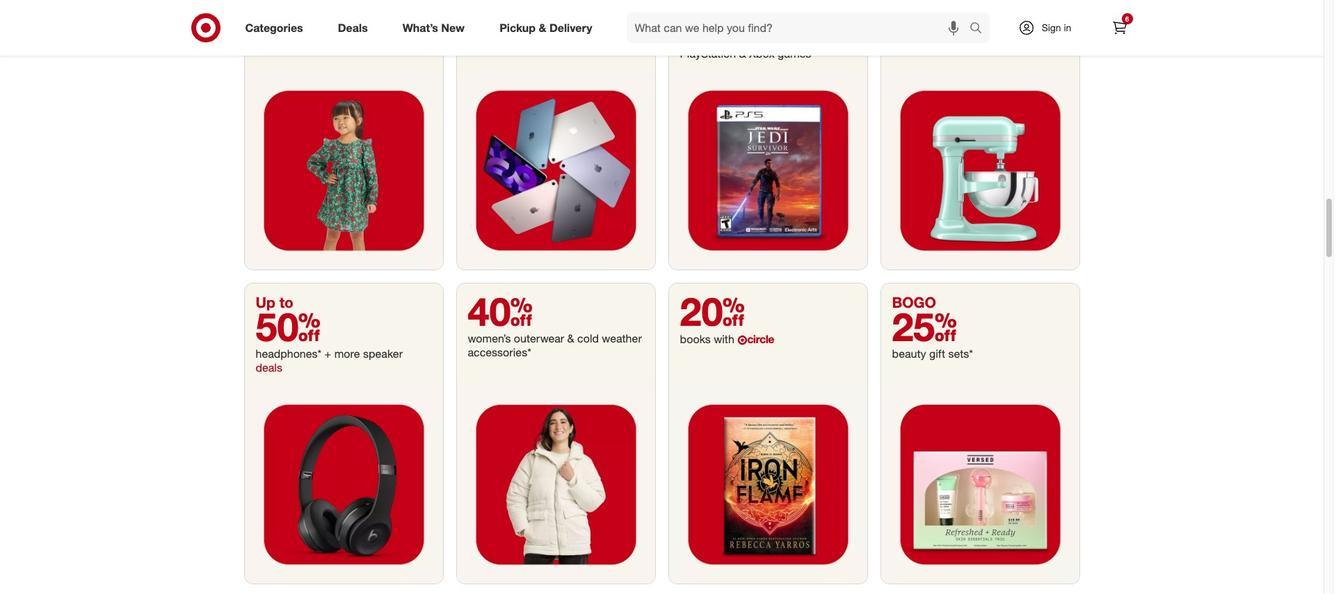 Task type: describe. For each thing, give the bounding box(es) containing it.
sign in link
[[1007, 13, 1094, 43]]

books
[[680, 332, 711, 346]]

appliances
[[932, 32, 986, 46]]

bogo
[[892, 293, 937, 312]]

deals
[[256, 361, 282, 375]]

nintendo
[[713, 32, 759, 46]]

sets*
[[949, 347, 974, 361]]

pickup & delivery
[[500, 21, 593, 35]]

cold
[[578, 332, 599, 346]]

search
[[963, 22, 997, 36]]

+
[[325, 347, 331, 361]]

sign
[[1042, 22, 1062, 33]]

more
[[334, 347, 360, 361]]

beauty
[[892, 347, 927, 361]]

25
[[892, 303, 958, 351]]

games*
[[778, 46, 816, 60]]

toddler
[[318, 17, 353, 31]]

40 women's outerwear & cold weather accessories*
[[468, 288, 642, 360]]

6 link
[[1105, 13, 1135, 43]]

what's new link
[[391, 13, 482, 43]]

What can we help you find? suggestions appear below search field
[[627, 13, 973, 43]]

books with
[[680, 332, 738, 346]]

with
[[714, 332, 735, 346]]

deals
[[338, 21, 368, 35]]

items*
[[1032, 32, 1063, 46]]

what's new
[[403, 21, 465, 35]]

6
[[1126, 15, 1130, 23]]

accessories* inside "40 women's outerwear & cold weather accessories*"
[[468, 346, 532, 360]]

gift
[[930, 347, 946, 361]]

select for select apple products*
[[468, 32, 498, 46]]

20
[[680, 288, 745, 335]]

outerwear
[[514, 332, 564, 346]]

circle
[[747, 332, 775, 346]]

kitchen
[[892, 32, 929, 46]]

switch,
[[762, 32, 798, 46]]

select apple products* link
[[457, 0, 655, 270]]

to
[[280, 293, 294, 312]]

kids'
[[366, 17, 389, 31]]

pickup & delivery link
[[488, 13, 610, 43]]

beauty gift sets*
[[892, 347, 974, 361]]

accessories* inside select baby, toddler & kids' clothing, shoes & accessories*
[[344, 31, 408, 45]]

& inside pickup & delivery link
[[539, 21, 547, 35]]

select for select baby, toddler & kids' clothing, shoes & accessories*
[[256, 17, 286, 31]]

categories link
[[233, 13, 321, 43]]

& inside kitchen appliances & dining items* link
[[989, 32, 996, 46]]

50
[[256, 303, 321, 351]]

select nintendo switch, playstation & xbox games* link
[[669, 0, 867, 270]]

speaker
[[363, 347, 403, 361]]



Task type: vqa. For each thing, say whether or not it's contained in the screenshot.
the middle item
no



Task type: locate. For each thing, give the bounding box(es) containing it.
kitchen appliances & dining items*
[[892, 32, 1063, 46]]

0 vertical spatial accessories*
[[344, 31, 408, 45]]

search button
[[963, 13, 997, 46]]

what's
[[403, 21, 438, 35]]

select left baby,
[[256, 17, 286, 31]]

2 horizontal spatial select
[[680, 32, 710, 46]]

& right shoes
[[334, 31, 341, 45]]

& left xbox
[[739, 46, 746, 60]]

pickup
[[500, 21, 536, 35]]

& left the dining
[[989, 32, 996, 46]]

women's
[[468, 332, 511, 346]]

& right pickup
[[539, 21, 547, 35]]

& left kids'
[[356, 17, 363, 31]]

40
[[468, 288, 533, 335]]

& inside the select nintendo switch, playstation & xbox games*
[[739, 46, 746, 60]]

playstation
[[680, 46, 736, 60]]

select inside select baby, toddler & kids' clothing, shoes & accessories*
[[256, 17, 286, 31]]

deals link
[[326, 13, 385, 43]]

& inside "40 women's outerwear & cold weather accessories*"
[[568, 332, 575, 346]]

0 horizontal spatial select
[[256, 17, 286, 31]]

select
[[256, 17, 286, 31], [468, 32, 498, 46], [680, 32, 710, 46]]

up
[[256, 293, 276, 312]]

accessories*
[[344, 31, 408, 45], [468, 346, 532, 360]]

in
[[1064, 22, 1072, 33]]

select baby, toddler & kids' clothing, shoes & accessories*
[[256, 17, 408, 45]]

select inside the select nintendo switch, playstation & xbox games*
[[680, 32, 710, 46]]

apple
[[501, 32, 530, 46]]

0 horizontal spatial accessories*
[[344, 31, 408, 45]]

select left nintendo
[[680, 32, 710, 46]]

&
[[356, 17, 363, 31], [539, 21, 547, 35], [334, 31, 341, 45], [989, 32, 996, 46], [739, 46, 746, 60], [568, 332, 575, 346]]

delivery
[[550, 21, 593, 35]]

xbox
[[749, 46, 775, 60]]

weather
[[602, 332, 642, 346]]

up to
[[256, 293, 294, 312]]

select for select nintendo switch, playstation & xbox games*
[[680, 32, 710, 46]]

clothing,
[[256, 31, 298, 45]]

sign in
[[1042, 22, 1072, 33]]

new
[[441, 21, 465, 35]]

& left cold
[[568, 332, 575, 346]]

shoes
[[301, 31, 331, 45]]

headphones* + more speaker deals
[[256, 347, 403, 375]]

select baby, toddler & kids' clothing, shoes & accessories* link
[[245, 0, 443, 270]]

kitchen appliances & dining items* link
[[881, 0, 1080, 270]]

1 horizontal spatial accessories*
[[468, 346, 532, 360]]

headphones*
[[256, 347, 322, 361]]

select nintendo switch, playstation & xbox games*
[[680, 32, 816, 60]]

1 vertical spatial accessories*
[[468, 346, 532, 360]]

dining
[[999, 32, 1029, 46]]

products*
[[533, 32, 582, 46]]

select apple products*
[[468, 32, 582, 46]]

1 horizontal spatial select
[[468, 32, 498, 46]]

baby,
[[289, 17, 315, 31]]

categories
[[245, 21, 303, 35]]

select right 'new'
[[468, 32, 498, 46]]



